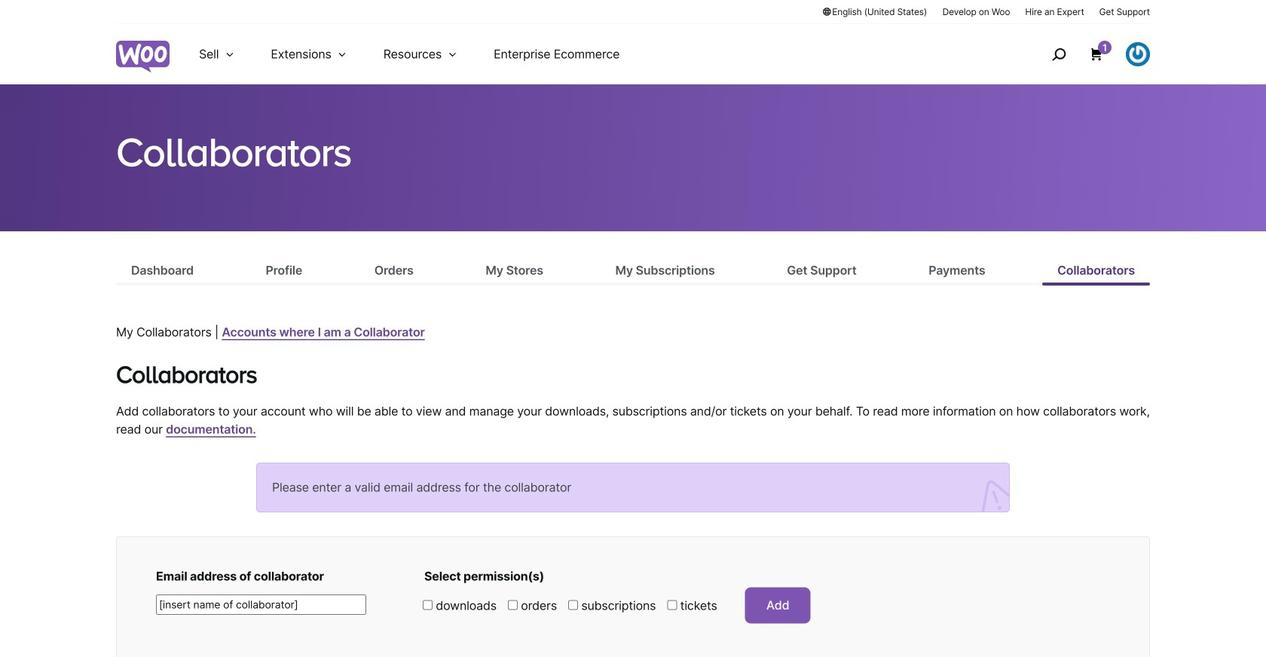 Task type: describe. For each thing, give the bounding box(es) containing it.
service navigation menu element
[[1020, 30, 1151, 79]]

search image
[[1047, 42, 1072, 66]]



Task type: locate. For each thing, give the bounding box(es) containing it.
None checkbox
[[508, 601, 518, 610]]

open account menu image
[[1127, 42, 1151, 66]]

None checkbox
[[423, 601, 433, 610], [569, 601, 578, 610], [668, 601, 677, 610], [423, 601, 433, 610], [569, 601, 578, 610], [668, 601, 677, 610]]



